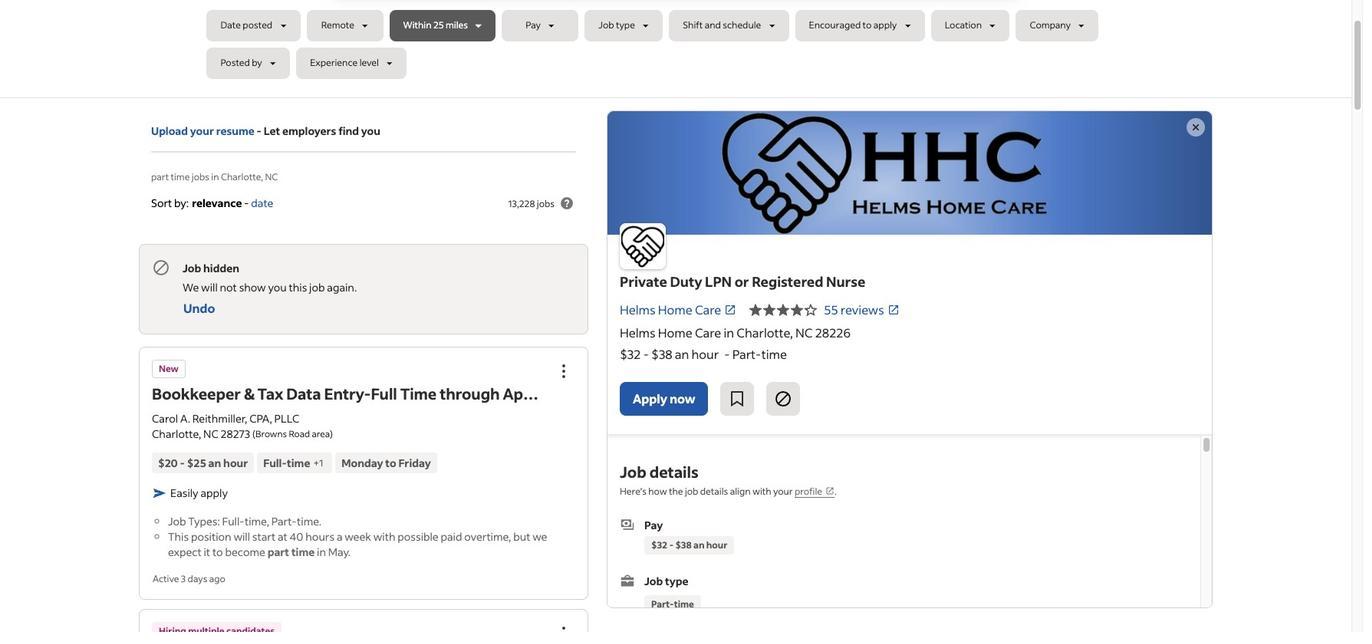 Task type: vqa. For each thing, say whether or not it's contained in the screenshot.
LPN
yes



Task type: locate. For each thing, give the bounding box(es) containing it.
company button
[[1016, 10, 1099, 41]]

0 horizontal spatial charlotte,
[[152, 427, 201, 441]]

in up relevance on the left of page
[[211, 171, 219, 183]]

0 horizontal spatial details
[[650, 462, 699, 482]]

0 vertical spatial your
[[190, 124, 214, 138]]

0 horizontal spatial type
[[616, 20, 635, 31]]

0 vertical spatial type
[[616, 20, 635, 31]]

1 horizontal spatial in
[[317, 545, 326, 560]]

0 horizontal spatial job
[[309, 280, 325, 295]]

nc down reithmiller,
[[203, 427, 219, 441]]

job inside popup button
[[599, 20, 614, 31]]

$32 up apply
[[620, 346, 641, 362]]

to inside popup button
[[863, 20, 872, 31]]

0 vertical spatial part-
[[733, 346, 762, 362]]

1 helms from the top
[[620, 301, 656, 318]]

0 horizontal spatial pay
[[526, 20, 541, 31]]

part time jobs in charlotte, nc
[[151, 171, 278, 183]]

0 vertical spatial in
[[211, 171, 219, 183]]

or
[[735, 272, 749, 291]]

1 horizontal spatial charlotte,
[[221, 171, 263, 183]]

profile
[[795, 486, 823, 497]]

0 horizontal spatial part-
[[271, 514, 297, 529]]

2 horizontal spatial nc
[[796, 324, 813, 341]]

help icon image
[[558, 194, 576, 213]]

0 horizontal spatial in
[[211, 171, 219, 183]]

home down the helms home care link
[[658, 324, 693, 341]]

an for $20 - $25 an hour
[[208, 456, 221, 471]]

1 vertical spatial pay
[[645, 518, 663, 532]]

time for may.
[[292, 545, 315, 560]]

type left shift
[[616, 20, 635, 31]]

1 vertical spatial jobs
[[537, 198, 555, 209]]

and
[[705, 20, 721, 31]]

$38
[[652, 346, 673, 362], [676, 539, 692, 551]]

helms for helms home care in charlotte, nc 28226
[[620, 324, 656, 341]]

time right full
[[400, 384, 437, 404]]

1 horizontal spatial part
[[268, 545, 289, 560]]

- left let
[[257, 124, 262, 138]]

0 vertical spatial an
[[675, 346, 689, 362]]

road
[[289, 428, 310, 440]]

apply now
[[633, 390, 696, 407]]

job inside job hidden we will not show you this job again. undo
[[309, 280, 325, 295]]

1 horizontal spatial nc
[[265, 171, 278, 183]]

may.
[[328, 545, 351, 560]]

hour for $20 - $25 an hour
[[223, 456, 248, 471]]

&
[[244, 384, 254, 404]]

time down 'helms home care in charlotte, nc 28226'
[[762, 346, 787, 362]]

2 vertical spatial nc
[[203, 427, 219, 441]]

time up road
[[288, 402, 325, 422]]

will down job types: full-time, part-time.
[[234, 530, 250, 544]]

helms down helms home care
[[620, 324, 656, 341]]

1 vertical spatial helms
[[620, 324, 656, 341]]

1 vertical spatial with
[[374, 530, 396, 544]]

0 horizontal spatial an
[[208, 456, 221, 471]]

pllc
[[274, 412, 300, 426]]

jobs left help icon
[[537, 198, 555, 209]]

job right the
[[685, 486, 699, 497]]

employers
[[282, 124, 336, 138]]

to left friday
[[385, 456, 396, 471]]

type
[[616, 20, 635, 31], [665, 574, 689, 588]]

job type left shift
[[599, 20, 635, 31]]

with right align
[[753, 486, 772, 497]]

apply
[[874, 20, 897, 31], [201, 486, 228, 501]]

0 vertical spatial $32
[[620, 346, 641, 362]]

0 vertical spatial details
[[650, 462, 699, 482]]

hour down 28273
[[223, 456, 248, 471]]

1 horizontal spatial time
[[400, 384, 437, 404]]

date
[[251, 195, 274, 210]]

position
[[191, 530, 231, 544]]

- down 'helms home care in charlotte, nc 28226'
[[725, 346, 730, 362]]

active
[[153, 573, 179, 585]]

charlotte,
[[221, 171, 263, 183], [737, 324, 793, 341], [152, 427, 201, 441]]

encouraged
[[809, 20, 861, 31]]

with right week
[[374, 530, 396, 544]]

jobs up sort by: relevance - date
[[192, 171, 209, 183]]

2 horizontal spatial in
[[724, 324, 734, 341]]

easily apply
[[170, 486, 228, 501]]

you left the this
[[268, 280, 287, 295]]

part for part time in may.
[[268, 545, 289, 560]]

- up apply
[[644, 346, 649, 362]]

$32 - $38 an hour
[[651, 539, 728, 551]]

hour down here's how the job details align with your
[[707, 539, 728, 551]]

your left profile at bottom right
[[773, 486, 793, 497]]

0 vertical spatial job
[[309, 280, 325, 295]]

1 vertical spatial part-
[[271, 514, 297, 529]]

0 horizontal spatial job type
[[599, 20, 635, 31]]

30,
[[152, 402, 174, 422]]

an
[[675, 346, 689, 362], [208, 456, 221, 471], [694, 539, 705, 551]]

bookkeeper & tax data entry-full time through april 30, 2024 then part time
[[152, 384, 538, 422]]

job right 'pay' popup button at the left top of the page
[[599, 20, 614, 31]]

nc for part time jobs in charlotte, nc
[[265, 171, 278, 183]]

home down duty
[[658, 301, 693, 318]]

full
[[371, 384, 397, 404]]

to right encouraged
[[863, 20, 872, 31]]

we
[[533, 530, 547, 544]]

apply inside popup button
[[874, 20, 897, 31]]

$38 down the
[[676, 539, 692, 551]]

part-
[[733, 346, 762, 362], [271, 514, 297, 529], [651, 598, 674, 610]]

time down the 40
[[292, 545, 315, 560]]

2 horizontal spatial charlotte,
[[737, 324, 793, 341]]

your
[[190, 124, 214, 138], [773, 486, 793, 497]]

0 vertical spatial to
[[863, 20, 872, 31]]

bookkeeper
[[152, 384, 241, 404]]

0 horizontal spatial full-
[[222, 514, 245, 529]]

nc left 28226
[[796, 324, 813, 341]]

1 home from the top
[[658, 301, 693, 318]]

home
[[658, 301, 693, 318], [658, 324, 693, 341]]

details up the
[[650, 462, 699, 482]]

april
[[503, 384, 538, 404]]

1 vertical spatial hour
[[223, 456, 248, 471]]

posted
[[243, 20, 273, 31]]

helms inside the helms home care link
[[620, 301, 656, 318]]

time down $32 - $38 an hour
[[674, 598, 694, 610]]

pay right miles
[[526, 20, 541, 31]]

55 reviews
[[824, 301, 885, 318]]

your right the "upload" on the top left of the page
[[190, 124, 214, 138]]

1 horizontal spatial details
[[700, 486, 728, 497]]

$32 down how
[[651, 539, 668, 551]]

part up 'sort'
[[151, 171, 169, 183]]

to right it
[[212, 545, 223, 560]]

upload your resume link
[[151, 123, 255, 139]]

date
[[221, 20, 241, 31]]

)
[[330, 428, 333, 440]]

overtime,
[[464, 530, 511, 544]]

1 vertical spatial care
[[695, 324, 722, 341]]

1 horizontal spatial your
[[773, 486, 793, 497]]

0 vertical spatial pay
[[526, 20, 541, 31]]

charlotte, down a.
[[152, 427, 201, 441]]

job up we
[[183, 261, 201, 276]]

full- down browns
[[263, 456, 287, 471]]

0 horizontal spatial $38
[[652, 346, 673, 362]]

helms home care logo image
[[608, 111, 1212, 235], [620, 223, 666, 269]]

0 vertical spatial home
[[658, 301, 693, 318]]

0 vertical spatial nc
[[265, 171, 278, 183]]

1 vertical spatial $32
[[651, 539, 668, 551]]

1 vertical spatial type
[[665, 574, 689, 588]]

2 vertical spatial in
[[317, 545, 326, 560]]

1 vertical spatial $38
[[676, 539, 692, 551]]

0 horizontal spatial to
[[212, 545, 223, 560]]

0 vertical spatial hour
[[692, 346, 719, 362]]

posted by
[[221, 57, 262, 69]]

part- up at
[[271, 514, 297, 529]]

1 vertical spatial an
[[208, 456, 221, 471]]

1 horizontal spatial part-
[[651, 598, 674, 610]]

now
[[670, 390, 696, 407]]

1 vertical spatial job type
[[645, 574, 689, 588]]

full- up position at left bottom
[[222, 514, 245, 529]]

time.
[[297, 514, 322, 529]]

0 horizontal spatial you
[[268, 280, 287, 295]]

1 vertical spatial your
[[773, 486, 793, 497]]

job type
[[599, 20, 635, 31], [645, 574, 689, 588]]

nc
[[265, 171, 278, 183], [796, 324, 813, 341], [203, 427, 219, 441]]

1 care from the top
[[695, 301, 722, 318]]

- left $25
[[180, 456, 185, 471]]

care down 'lpn'
[[695, 301, 722, 318]]

1 horizontal spatial to
[[385, 456, 396, 471]]

you right find
[[361, 124, 381, 138]]

pay down how
[[645, 518, 663, 532]]

$20 - $25 an hour
[[158, 456, 248, 471]]

1 horizontal spatial an
[[675, 346, 689, 362]]

0 horizontal spatial with
[[374, 530, 396, 544]]

helms home care
[[620, 301, 722, 318]]

an down the helms home care link
[[675, 346, 689, 362]]

save this job image
[[729, 390, 747, 408]]

date posted
[[221, 20, 273, 31]]

an right $25
[[208, 456, 221, 471]]

in
[[211, 171, 219, 183], [724, 324, 734, 341], [317, 545, 326, 560]]

1 horizontal spatial full-
[[263, 456, 287, 471]]

2 vertical spatial to
[[212, 545, 223, 560]]

an down here's how the job details align with your
[[694, 539, 705, 551]]

part- down 'helms home care in charlotte, nc 28226'
[[733, 346, 762, 362]]

you
[[361, 124, 381, 138], [268, 280, 287, 295]]

nc inside carol a. reithmiller, cpa, pllc charlotte, nc 28273 ( browns road area )
[[203, 427, 219, 441]]

0 vertical spatial part
[[151, 171, 169, 183]]

4.1 out of 5 stars image
[[749, 301, 818, 319]]

home inside the helms home care link
[[658, 301, 693, 318]]

details left align
[[700, 486, 728, 497]]

in down hours
[[317, 545, 326, 560]]

0 vertical spatial $38
[[652, 346, 673, 362]]

charlotte, inside carol a. reithmiller, cpa, pllc charlotte, nc 28273 ( browns road area )
[[152, 427, 201, 441]]

0 horizontal spatial $32
[[620, 346, 641, 362]]

1 vertical spatial full-
[[222, 514, 245, 529]]

full-
[[263, 456, 287, 471], [222, 514, 245, 529]]

1 vertical spatial part
[[268, 545, 289, 560]]

1 horizontal spatial job
[[685, 486, 699, 497]]

to
[[863, 20, 872, 31], [385, 456, 396, 471], [212, 545, 223, 560]]

easily
[[170, 486, 198, 501]]

None search field
[[207, 0, 1145, 85]]

apply right easily
[[201, 486, 228, 501]]

1 horizontal spatial $38
[[676, 539, 692, 551]]

1 horizontal spatial type
[[665, 574, 689, 588]]

0 vertical spatial job type
[[599, 20, 635, 31]]

0 vertical spatial helms
[[620, 301, 656, 318]]

$25
[[187, 456, 206, 471]]

an for $32 - $38 an hour
[[694, 539, 705, 551]]

time left +
[[287, 456, 310, 471]]

0 horizontal spatial part
[[151, 171, 169, 183]]

2 horizontal spatial an
[[694, 539, 705, 551]]

within 25 miles button
[[389, 10, 496, 41]]

helms down private
[[620, 301, 656, 318]]

will right we
[[201, 280, 218, 295]]

within 25 miles
[[403, 20, 468, 31]]

job up this
[[168, 514, 186, 529]]

1 vertical spatial to
[[385, 456, 396, 471]]

0 vertical spatial charlotte,
[[221, 171, 263, 183]]

paid
[[441, 530, 462, 544]]

1 horizontal spatial you
[[361, 124, 381, 138]]

- down the
[[670, 539, 674, 551]]

0 vertical spatial care
[[695, 301, 722, 318]]

time
[[400, 384, 437, 404], [288, 402, 325, 422]]

type inside the job type popup button
[[616, 20, 635, 31]]

1 horizontal spatial will
[[234, 530, 250, 544]]

upload
[[151, 124, 188, 138]]

part down at
[[268, 545, 289, 560]]

in up $32 - $38 an hour - part-time on the bottom
[[724, 324, 734, 341]]

1 vertical spatial you
[[268, 280, 287, 295]]

2 vertical spatial charlotte,
[[152, 427, 201, 441]]

time up by:
[[171, 171, 190, 183]]

part- down $32 - $38 an hour
[[651, 598, 674, 610]]

data
[[286, 384, 321, 404]]

job types: full-time, part-time.
[[168, 514, 322, 529]]

0 horizontal spatial nc
[[203, 427, 219, 441]]

care for helms home care
[[695, 301, 722, 318]]

hour down 'helms home care in charlotte, nc 28226'
[[692, 346, 719, 362]]

- left date link at the top of the page
[[244, 195, 249, 210]]

to inside 'this position will start at 40 hours a week with possible paid overtime, but we expect it to become'
[[212, 545, 223, 560]]

charlotte, up date
[[221, 171, 263, 183]]

0 horizontal spatial apply
[[201, 486, 228, 501]]

care for helms home care in charlotte, nc 28226
[[695, 324, 722, 341]]

level
[[360, 57, 379, 69]]

$38 for $32 - $38 an hour
[[676, 539, 692, 551]]

care up $32 - $38 an hour - part-time on the bottom
[[695, 324, 722, 341]]

2024
[[177, 402, 215, 422]]

0 horizontal spatial jobs
[[192, 171, 209, 183]]

1
[[319, 457, 323, 469]]

job type up the part-time
[[645, 574, 689, 588]]

1 horizontal spatial pay
[[645, 518, 663, 532]]

2 home from the top
[[658, 324, 693, 341]]

2 vertical spatial an
[[694, 539, 705, 551]]

charlotte, down 4.1 out of 5 stars image
[[737, 324, 793, 341]]

part
[[151, 171, 169, 183], [268, 545, 289, 560]]

company
[[1030, 20, 1071, 31]]

$38 up apply now
[[652, 346, 673, 362]]

it
[[204, 545, 210, 560]]

2 care from the top
[[695, 324, 722, 341]]

browns
[[256, 428, 287, 440]]

apply right encouraged
[[874, 20, 897, 31]]

care
[[695, 301, 722, 318], [695, 324, 722, 341]]

nc up date link at the top of the page
[[265, 171, 278, 183]]

1 vertical spatial will
[[234, 530, 250, 544]]

2 vertical spatial hour
[[707, 539, 728, 551]]

1 horizontal spatial apply
[[874, 20, 897, 31]]

0 vertical spatial you
[[361, 124, 381, 138]]

0 horizontal spatial will
[[201, 280, 218, 295]]

job type inside popup button
[[599, 20, 635, 31]]

type up the part-time
[[665, 574, 689, 588]]

entry-
[[324, 384, 371, 404]]

1 vertical spatial charlotte,
[[737, 324, 793, 341]]

home for helms home care
[[658, 301, 693, 318]]

by:
[[174, 195, 189, 210]]

0 vertical spatial apply
[[874, 20, 897, 31]]

through
[[440, 384, 500, 404]]

shift
[[683, 20, 703, 31]]

1 vertical spatial nc
[[796, 324, 813, 341]]

2 helms from the top
[[620, 324, 656, 341]]

0 vertical spatial will
[[201, 280, 218, 295]]

sort
[[151, 195, 172, 210]]

1 vertical spatial in
[[724, 324, 734, 341]]

job right the this
[[309, 280, 325, 295]]

types:
[[188, 514, 220, 529]]



Task type: describe. For each thing, give the bounding box(es) containing it.
job inside job hidden we will not show you this job again. undo
[[183, 261, 201, 276]]

0 vertical spatial jobs
[[192, 171, 209, 183]]

nc for helms home care in charlotte, nc 28226
[[796, 324, 813, 341]]

40
[[290, 530, 304, 544]]

55
[[824, 301, 838, 318]]

again.
[[327, 280, 357, 295]]

apply now button
[[620, 382, 709, 416]]

undo
[[183, 300, 215, 316]]

this
[[289, 280, 307, 295]]

shift and schedule button
[[669, 10, 789, 41]]

in for care
[[724, 324, 734, 341]]

$32 for $32 - $38 an hour - part-time
[[620, 346, 641, 362]]

friday
[[399, 456, 431, 471]]

undo group
[[139, 244, 589, 335]]

let
[[264, 124, 280, 138]]

hour for $32 - $38 an hour - part-time
[[692, 346, 719, 362]]

pay button
[[502, 10, 579, 41]]

but
[[514, 530, 531, 544]]

2 vertical spatial part-
[[651, 598, 674, 610]]

1 horizontal spatial job type
[[645, 574, 689, 588]]

undo button
[[183, 296, 216, 319]]

13,228 jobs
[[508, 198, 555, 209]]

to for encouraged
[[863, 20, 872, 31]]

remote button
[[307, 10, 383, 41]]

.
[[835, 486, 837, 497]]

experience level button
[[296, 48, 407, 79]]

relevance
[[192, 195, 242, 210]]

part-time
[[651, 598, 694, 610]]

here's
[[620, 486, 647, 497]]

$32 for $32 - $38 an hour
[[651, 539, 668, 551]]

part
[[255, 402, 285, 422]]

part time in may.
[[268, 545, 351, 560]]

schedule
[[723, 20, 761, 31]]

3
[[181, 573, 186, 585]]

job type button
[[585, 10, 663, 41]]

sort by: relevance - date
[[151, 195, 274, 210]]

within
[[403, 20, 432, 31]]

how
[[649, 486, 667, 497]]

pay inside popup button
[[526, 20, 541, 31]]

this
[[168, 530, 189, 544]]

then
[[218, 402, 252, 422]]

private duty lpn or registered nurse
[[620, 272, 866, 291]]

in for jobs
[[211, 171, 219, 183]]

start
[[252, 530, 276, 544]]

hidden
[[203, 261, 239, 276]]

week
[[345, 530, 371, 544]]

this position will start at 40 hours a week with possible paid overtime, but we expect it to become
[[168, 530, 547, 560]]

private
[[620, 272, 668, 291]]

become
[[225, 545, 265, 560]]

28273
[[221, 427, 250, 441]]

$38 for $32 - $38 an hour - part-time
[[652, 346, 673, 362]]

posted
[[221, 57, 250, 69]]

find
[[339, 124, 359, 138]]

hour for $32 - $38 an hour
[[707, 539, 728, 551]]

an for $32 - $38 an hour - part-time
[[675, 346, 689, 362]]

home for helms home care in charlotte, nc 28226
[[658, 324, 693, 341]]

date link
[[251, 195, 274, 210]]

days
[[188, 573, 207, 585]]

will inside 'this position will start at 40 hours a week with possible paid overtime, but we expect it to become'
[[234, 530, 250, 544]]

2 horizontal spatial part-
[[733, 346, 762, 362]]

hours
[[306, 530, 335, 544]]

close job details image
[[1187, 118, 1206, 137]]

encouraged to apply button
[[795, 10, 925, 41]]

monday
[[342, 456, 383, 471]]

job actions for lpn is collapsed image
[[555, 624, 573, 632]]

reviews
[[841, 301, 885, 318]]

remote
[[321, 20, 355, 31]]

experience
[[310, 57, 358, 69]]

to for monday
[[385, 456, 396, 471]]

not interested image
[[775, 390, 793, 408]]

profile link
[[795, 486, 835, 498]]

location
[[945, 20, 982, 31]]

1 vertical spatial job
[[685, 486, 699, 497]]

time for in
[[171, 171, 190, 183]]

job up here's
[[620, 462, 647, 482]]

none search field containing date posted
[[207, 0, 1145, 85]]

monday to friday
[[342, 456, 431, 471]]

posted by button
[[207, 48, 290, 79]]

will inside job hidden we will not show you this job again. undo
[[201, 280, 218, 295]]

charlotte, for jobs
[[221, 171, 263, 183]]

28226
[[816, 324, 851, 341]]

you inside job hidden we will not show you this job again. undo
[[268, 280, 287, 295]]

show
[[239, 280, 266, 295]]

$20
[[158, 456, 178, 471]]

tax
[[257, 384, 283, 404]]

job actions for bookkeeper & tax data entry-full time through april 30, 2024 then part time is collapsed image
[[555, 362, 573, 381]]

upload your resume - let employers find you
[[151, 124, 381, 138]]

part for part time jobs in charlotte, nc
[[151, 171, 169, 183]]

helms home care link
[[620, 301, 737, 319]]

cpa,
[[249, 412, 272, 426]]

helms home care in charlotte, nc 28226
[[620, 324, 851, 341]]

13,228
[[508, 198, 535, 209]]

job up the part-time
[[645, 574, 663, 588]]

$32 - $38 an hour - part-time
[[620, 346, 787, 362]]

expect
[[168, 545, 202, 560]]

1 horizontal spatial jobs
[[537, 198, 555, 209]]

+
[[313, 457, 319, 469]]

not
[[220, 280, 237, 295]]

carol
[[152, 412, 178, 426]]

a
[[337, 530, 343, 544]]

a.
[[180, 412, 190, 426]]

0 vertical spatial with
[[753, 486, 772, 497]]

charlotte, for care
[[737, 324, 793, 341]]

at
[[278, 530, 288, 544]]

reithmiller,
[[192, 412, 247, 426]]

0 vertical spatial full-
[[263, 456, 287, 471]]

time for 1
[[287, 456, 310, 471]]

0 horizontal spatial time
[[288, 402, 325, 422]]

1 vertical spatial details
[[700, 486, 728, 497]]

new
[[159, 363, 179, 375]]

helms for helms home care
[[620, 301, 656, 318]]

miles
[[446, 20, 468, 31]]

area
[[312, 428, 330, 440]]

date posted button
[[207, 10, 300, 41]]

1 vertical spatial apply
[[201, 486, 228, 501]]

with inside 'this position will start at 40 hours a week with possible paid overtime, but we expect it to become'
[[374, 530, 396, 544]]

apply
[[633, 390, 667, 407]]

full-time + 1
[[263, 456, 323, 471]]

bookkeeper & tax data entry-full time through april 30, 2024 then part time button
[[152, 384, 539, 422]]



